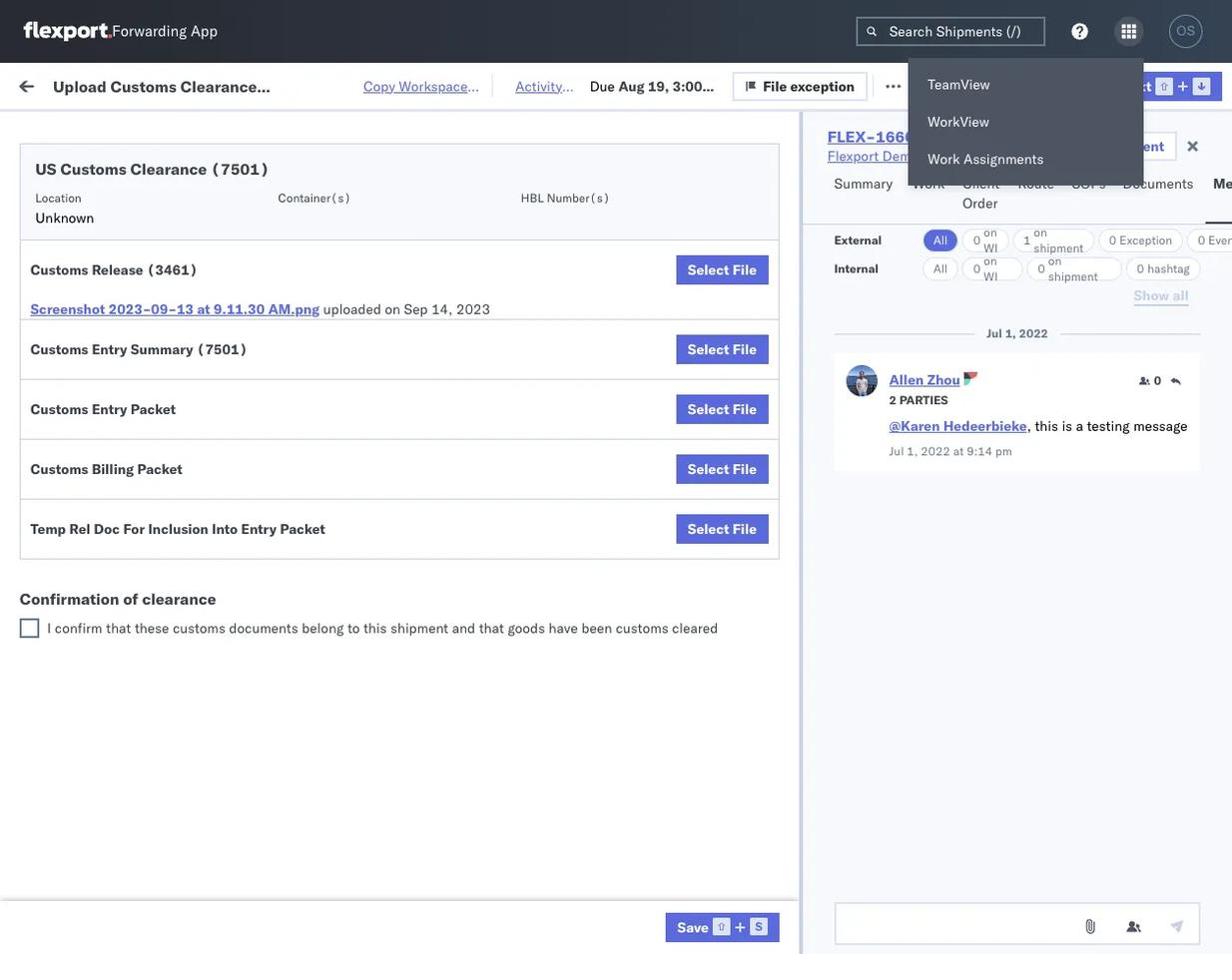 Task type: describe. For each thing, give the bounding box(es) containing it.
have
[[550, 621, 579, 638]]

schedule delivery appointment for 2:59 am edt, nov 5, 2022
[[45, 196, 242, 214]]

schedule pickup from los angeles, ca link for third schedule pickup from los angeles, ca button from the bottom
[[45, 359, 279, 398]]

0 horizontal spatial this
[[364, 621, 388, 638]]

schedule pickup from los angeles, ca for fourth schedule pickup from los angeles, ca button from the bottom
[[45, 273, 265, 310]]

fcl for schedule pickup from los angeles, ca link associated with 1st schedule pickup from los angeles, ca button from the bottom of the page
[[646, 630, 671, 648]]

0 inside 0 on shipment
[[1040, 262, 1047, 276]]

customs inside upload customs clearance documents
[[94, 403, 149, 420]]

os
[[1179, 24, 1198, 38]]

flexport. image
[[24, 22, 112, 41]]

file for customs billing packet
[[734, 461, 758, 479]]

10 ocean fcl from the top
[[602, 933, 671, 951]]

3 schedule pickup from los angeles, ca button from the top
[[45, 359, 279, 400]]

select for customs release (3461)
[[689, 262, 731, 279]]

parties
[[901, 393, 950, 408]]

aug
[[620, 77, 646, 95]]

workitem
[[22, 160, 73, 175]]

shipment for 1 on shipment
[[1036, 241, 1086, 256]]

on inside 0 on shipment
[[1050, 254, 1064, 269]]

doc
[[94, 521, 120, 539]]

2 schedule pickup from los angeles, ca button from the top
[[45, 272, 279, 313]]

1 that from the left
[[106, 621, 131, 638]]

schedule delivery appointment button for 2:59 am est, dec 14, 2022
[[45, 498, 242, 520]]

customs release (3461)
[[30, 262, 198, 279]]

2130384
[[1128, 890, 1188, 907]]

schedule pickup from los angeles, ca for third schedule pickup from los angeles, ca button from the bottom
[[45, 359, 265, 397]]

save button
[[667, 915, 781, 944]]

5 schedule pickup from los angeles, ca button from the top
[[45, 618, 279, 659]]

7 schedule from the top
[[45, 499, 103, 517]]

from for schedule pickup from rotterdam, netherlands link
[[153, 879, 182, 897]]

schedule pickup from los angeles, ca for 5th schedule pickup from los angeles, ca button from the bottom of the page
[[45, 230, 265, 267]]

1 horizontal spatial exception
[[925, 76, 990, 94]]

due
[[591, 77, 616, 95]]

flex-1660288
[[829, 127, 946, 147]]

1 horizontal spatial 1,
[[1007, 327, 1018, 341]]

am down uploaded at left
[[350, 327, 373, 345]]

1 vertical spatial demo
[[785, 630, 821, 648]]

flex- down 0 on shipment
[[1086, 327, 1128, 345]]

upload customs clearance documents
[[45, 403, 215, 440]]

confirmation of clearance
[[20, 590, 217, 610]]

ca for schedule pickup from los angeles, ca link related to fourth schedule pickup from los angeles, ca button from the bottom
[[45, 293, 64, 310]]

confirm pickup from los angeles, ca button
[[45, 532, 279, 573]]

5, for third schedule pickup from los angeles, ca button from the bottom
[[439, 370, 452, 388]]

been
[[583, 621, 613, 638]]

2:59 for schedule pickup from los angeles, ca link associated with third schedule pickup from los angeles, ca button from the bottom
[[317, 370, 347, 388]]

flexport demo consignee link
[[829, 147, 990, 166]]

account for flex-2130387
[[959, 933, 1011, 951]]

forwarding app link
[[24, 22, 218, 41]]

select file for customs entry packet
[[689, 401, 758, 419]]

0 vertical spatial flexport demo consignee
[[829, 148, 990, 165]]

2:59 am edt, nov 5, 2022 for fourth schedule pickup from los angeles, ca button from the bottom
[[317, 284, 489, 301]]

0 even
[[1200, 233, 1234, 248]]

1 horizontal spatial flexport
[[829, 148, 880, 165]]

los for 2nd schedule pickup from los angeles, ca button from the bottom
[[185, 446, 207, 464]]

edt, for 5th schedule pickup from los angeles, ca button from the bottom of the page's schedule pickup from los angeles, ca link
[[376, 240, 407, 258]]

edt, for schedule delivery appointment 'link' associated with 2:59 am edt, nov 5, 2022
[[376, 197, 407, 215]]

my work
[[20, 71, 107, 99]]

2 that from the left
[[480, 621, 505, 638]]

1 2:59 am edt, nov 5, 2022 from the top
[[317, 197, 489, 215]]

previous
[[971, 77, 1028, 95]]

shipment for 0 on shipment
[[1050, 269, 1100, 284]]

flex- down 0 exception
[[1086, 284, 1128, 301]]

confirmation
[[20, 590, 120, 610]]

select file for customs billing packet
[[689, 461, 758, 479]]

schedule pickup from los angeles, ca for 2nd schedule pickup from los angeles, ca button from the bottom
[[45, 446, 265, 483]]

pickup for confirm pickup from los angeles, ca button
[[99, 533, 142, 550]]

from for schedule pickup from los angeles, ca link associated with third schedule pickup from los angeles, ca button from the bottom
[[153, 359, 182, 377]]

2:59 am edt, nov 5, 2022 for third schedule pickup from los angeles, ca button from the bottom
[[317, 370, 489, 388]]

temp rel doc for inclusion into entry packet
[[30, 521, 326, 539]]

am for 5th schedule pickup from los angeles, ca button from the bottom of the page's schedule pickup from los angeles, ca link
[[350, 240, 373, 258]]

1 vertical spatial 14,
[[438, 500, 459, 518]]

ca for schedule pickup from los angeles, ca link associated with 1st schedule pickup from los angeles, ca button from the bottom of the page
[[45, 639, 64, 657]]

schedule delivery appointment button for 2:59 am edt, nov 5, 2022
[[45, 195, 242, 217]]

2 schedule delivery appointment from the top
[[45, 326, 242, 344]]

client order
[[964, 175, 1001, 212]]

consignee button
[[848, 156, 1025, 176]]

exception
[[1122, 233, 1175, 248]]

lagerfeld for flex-2130384
[[1055, 890, 1114, 907]]

2023-
[[109, 301, 151, 319]]

customs down "by:"
[[60, 159, 127, 179]]

2 vertical spatial packet
[[280, 521, 326, 539]]

select for customs billing packet
[[689, 461, 731, 479]]

am for schedule pickup from los angeles, ca link associated with third schedule pickup from los angeles, ca button from the bottom
[[350, 370, 373, 388]]

work button
[[906, 166, 956, 224]]

me
[[1216, 175, 1234, 193]]

client for client name
[[730, 160, 762, 175]]

actions
[[1175, 160, 1216, 175]]

4 flex-1846748 from the top
[[1086, 327, 1188, 345]]

route button
[[1012, 166, 1066, 224]]

message
[[265, 76, 320, 94]]

1 schedule pickup from los angeles, ca button from the top
[[45, 229, 279, 270]]

fcl for 5th schedule pickup from los angeles, ca button from the bottom of the page's schedule pickup from los angeles, ca link
[[646, 240, 671, 258]]

1889466
[[1128, 457, 1188, 475]]

schedule for schedule pickup from rotterdam, netherlands button
[[45, 879, 103, 897]]

2 resize handle column header from the left
[[500, 152, 523, 956]]

7 resize handle column header from the left
[[1178, 152, 1202, 956]]

is
[[1064, 418, 1074, 436]]

0 button
[[1141, 374, 1164, 389]]

nov for upload customs clearance documents button
[[409, 414, 434, 431]]

0 vertical spatial at
[[392, 76, 404, 94]]

1 customs from the left
[[173, 621, 226, 638]]

7:00 pm est, dec 23, 2022
[[317, 543, 496, 561]]

0 horizontal spatial exception
[[792, 77, 856, 95]]

this inside @karen hedeerbieke , this is a testing message jul 1, 2022 at 9:14 pm
[[1037, 418, 1060, 436]]

fcl for the confirm pickup from los angeles, ca link
[[646, 543, 671, 561]]

forwarding app
[[112, 22, 218, 41]]

4 resize handle column header from the left
[[696, 152, 720, 956]]

os button
[[1165, 9, 1211, 54]]

4 edt, from the top
[[376, 327, 407, 345]]

all button for internal
[[924, 258, 960, 281]]

workview
[[929, 113, 991, 131]]

batch
[[1123, 76, 1162, 94]]

jan for 13,
[[409, 630, 431, 648]]

4 2:59 from the top
[[317, 327, 347, 345]]

number(s)
[[548, 191, 611, 206]]

lagerfeld for flex-2130387
[[1055, 933, 1114, 951]]

1 resize handle column header from the left
[[281, 152, 305, 956]]

previous button
[[957, 71, 1101, 101]]

view as client
[[1076, 138, 1166, 155]]

all for external
[[935, 233, 950, 248]]

view
[[1076, 138, 1107, 155]]

(7501) for us customs clearance (7501)
[[211, 159, 270, 179]]

3 flex-1846748 from the top
[[1086, 284, 1188, 301]]

summary button
[[828, 166, 906, 224]]

pm
[[997, 445, 1014, 459]]

flex-2130384
[[1086, 890, 1188, 907]]

work,
[[208, 121, 239, 136]]

due aug 19, 3:00 am
[[591, 77, 704, 115]]

2022 for 5th schedule pickup from los angeles, ca button from the bottom of the page's schedule pickup from los angeles, ca link
[[455, 240, 489, 258]]

fcl for 2:59 am est, dec 14, 2022's schedule delivery appointment 'link'
[[646, 500, 671, 518]]

4 5, from the top
[[439, 327, 452, 345]]

3 fcl from the top
[[646, 327, 671, 345]]

am for schedule pickup from los angeles, ca link associated with 1st schedule pickup from los angeles, ca button from the bottom of the page
[[350, 630, 373, 648]]

documents button
[[1117, 166, 1208, 224]]

on inside '1 on shipment'
[[1036, 225, 1049, 240]]

packet for customs billing packet
[[137, 461, 183, 479]]

2:00 am est, nov 9, 2022
[[317, 414, 488, 431]]

1846748 for schedule pickup from los angeles, ca link related to fourth schedule pickup from los angeles, ca button from the bottom
[[1128, 284, 1188, 301]]

1 schedule from the top
[[45, 196, 103, 214]]

schedule pickup from los angeles, ca link for 2nd schedule pickup from los angeles, ca button from the bottom
[[45, 445, 279, 484]]

import
[[167, 76, 212, 94]]

flex-1889466
[[1086, 457, 1188, 475]]

pickup for schedule pickup from rotterdam, netherlands button
[[107, 879, 149, 897]]

screenshot
[[30, 301, 105, 319]]

angeles, for schedule pickup from los angeles, ca link associated with 1st schedule pickup from los angeles, ca button from the bottom of the page
[[211, 619, 265, 637]]

wi for 1
[[986, 241, 1000, 256]]

work for work assignments
[[929, 150, 962, 168]]

karl for flex-2130387
[[1026, 933, 1052, 951]]

account for flex-2130384
[[959, 890, 1011, 907]]

2:59 for schedule pickup from los angeles, ca link associated with 1st schedule pickup from los angeles, ca button from the bottom of the page
[[317, 630, 347, 648]]

flex- left '0' button
[[1086, 370, 1128, 388]]

759
[[363, 76, 388, 94]]

message (0)
[[265, 76, 346, 94]]

5 resize handle column header from the left
[[824, 152, 848, 956]]

next button
[[1111, 71, 1225, 101]]

flex- right a
[[1086, 414, 1128, 431]]

track
[[502, 76, 533, 94]]

summary inside summary "button"
[[836, 175, 894, 193]]

2 flex-1846748 from the top
[[1086, 240, 1188, 258]]

internal
[[836, 262, 880, 276]]

10 fcl from the top
[[646, 933, 671, 951]]

select file for customs release (3461)
[[689, 262, 758, 279]]

select file for customs entry summary (7501)
[[689, 341, 758, 359]]

cleared
[[673, 621, 719, 638]]

unknown
[[35, 209, 94, 227]]

workview link
[[910, 103, 1146, 141]]

(7501) for customs entry summary (7501)
[[197, 341, 248, 359]]

ready
[[151, 121, 186, 136]]

flex- up summary "button"
[[829, 127, 877, 147]]

1846748 for 5th schedule pickup from los angeles, ca button from the bottom of the page's schedule pickup from los angeles, ca link
[[1128, 240, 1188, 258]]

select for customs entry packet
[[689, 401, 731, 419]]

09-
[[151, 301, 177, 319]]

1 vertical spatial at
[[197, 301, 211, 319]]

workitem button
[[12, 156, 285, 176]]

file for customs release (3461)
[[734, 262, 758, 279]]

@karen
[[891, 418, 942, 436]]

schedule for fourth schedule pickup from los angeles, ca button from the bottom
[[45, 273, 103, 291]]

1
[[1025, 233, 1033, 248]]

i
[[47, 621, 51, 638]]

ocean fcl for schedule pickup from los angeles, ca link associated with third schedule pickup from los angeles, ca button from the bottom
[[602, 370, 671, 388]]

name
[[765, 160, 796, 175]]

am.png
[[269, 301, 320, 319]]

1 5, from the top
[[439, 197, 452, 215]]

1 flex-1846748 from the top
[[1086, 197, 1188, 215]]

nov for 5th schedule pickup from los angeles, ca button from the bottom of the page
[[410, 240, 436, 258]]

3 resize handle column header from the left
[[568, 152, 592, 956]]

pm for 7:00
[[350, 543, 372, 561]]

2 parties
[[891, 393, 950, 408]]

select file button for customs entry summary (7501)
[[677, 335, 770, 365]]

billing
[[92, 461, 134, 479]]

schedule pickup from rotterdam, netherlands
[[45, 879, 255, 916]]

customs entry summary (7501)
[[30, 341, 248, 359]]

client order button
[[956, 166, 1012, 224]]

schedule pickup from los angeles, ca link for fourth schedule pickup from los angeles, ca button from the bottom
[[45, 272, 279, 311]]

flex- down testing
[[1086, 457, 1128, 475]]

next
[[1123, 77, 1154, 95]]

2130387
[[1128, 933, 1188, 951]]

5, for fourth schedule pickup from los angeles, ca button from the bottom
[[439, 284, 452, 301]]

fcl for schedule delivery appointment 'link' associated with 2:59 am edt, nov 5, 2022
[[646, 197, 671, 215]]

documents inside button
[[1125, 175, 1196, 193]]

5 flex-1846748 from the top
[[1086, 370, 1188, 388]]

sops
[[1074, 175, 1108, 193]]

2 schedule delivery appointment button from the top
[[45, 325, 242, 347]]

customs for customs billing packet
[[30, 461, 89, 479]]

2 customs from the left
[[617, 621, 670, 638]]

angeles, for schedule pickup from los angeles, ca link related to fourth schedule pickup from los angeles, ca button from the bottom
[[211, 273, 265, 291]]

4 schedule from the top
[[45, 326, 103, 344]]

Search Work text field
[[572, 70, 787, 100]]

am inside due aug 19, 3:00 am
[[620, 97, 642, 115]]

schedule pickup from rotterdam, netherlands link
[[45, 878, 279, 917]]

23,
[[437, 543, 458, 561]]

1 horizontal spatial file exception
[[898, 76, 990, 94]]

pickup for 2nd schedule pickup from los angeles, ca button from the bottom
[[107, 446, 149, 464]]

file for customs entry packet
[[734, 401, 758, 419]]

integration for flex-2130387
[[858, 933, 926, 951]]

flex-1660288 link
[[829, 127, 946, 147]]

8 resize handle column header from the left
[[1199, 152, 1223, 956]]

cea
[[1212, 240, 1234, 258]]

goods
[[509, 621, 546, 638]]

appointment for 2:59 am est, dec 14, 2022
[[161, 499, 242, 517]]

select for temp rel doc for inclusion into entry packet
[[689, 521, 731, 539]]



Task type: locate. For each thing, give the bounding box(es) containing it.
ocean fcl for schedule pickup from rotterdam, netherlands link
[[602, 890, 671, 907]]

for
[[123, 521, 145, 539]]

forwarding
[[112, 22, 187, 41]]

9 ocean fcl from the top
[[602, 890, 671, 907]]

2 ocean fcl from the top
[[602, 240, 671, 258]]

0 vertical spatial this
[[1037, 418, 1060, 436]]

pm right 8:30
[[350, 890, 372, 907]]

0 horizontal spatial documents
[[45, 422, 116, 440]]

lagerfeld up flex-2130387
[[1055, 890, 1114, 907]]

ca up temp
[[45, 466, 64, 483]]

1 schedule pickup from los angeles, ca link from the top
[[45, 229, 279, 268]]

2:59 am est, jan 13, 2023
[[317, 630, 493, 648]]

1846748 up '0' button
[[1128, 327, 1188, 345]]

los up 13 at the top left
[[185, 273, 207, 291]]

2 parties button
[[891, 391, 950, 409]]

1 horizontal spatial summary
[[836, 175, 894, 193]]

ca down temp
[[45, 552, 64, 570]]

schedule for 2nd schedule pickup from los angeles, ca button from the bottom
[[45, 446, 103, 464]]

pickup down upload customs clearance documents
[[107, 446, 149, 464]]

entry
[[92, 341, 127, 359], [92, 401, 127, 419], [242, 521, 277, 539]]

6 2:59 from the top
[[317, 500, 347, 518]]

ocean fcl for schedule delivery appointment 'link' associated with 2:59 am edt, nov 5, 2022
[[602, 197, 671, 215]]

flex-2130387 button
[[1054, 928, 1192, 956], [1054, 928, 1192, 956]]

pickup down customs entry summary (7501)
[[107, 359, 149, 377]]

pickup for 1st schedule pickup from los angeles, ca button from the bottom of the page
[[107, 619, 149, 637]]

2022 for schedule pickup from los angeles, ca link associated with third schedule pickup from los angeles, ca button from the bottom
[[455, 370, 489, 388]]

dec up 7:00 pm est, dec 23, 2022
[[409, 500, 435, 518]]

jan
[[409, 630, 431, 648], [408, 890, 430, 907]]

flexport demo consignee
[[829, 148, 990, 165], [730, 630, 891, 648]]

this right to
[[364, 621, 388, 638]]

2023 for 8:30 pm est, jan 30, 2023
[[458, 890, 492, 907]]

flex- down flex-2130384
[[1086, 933, 1128, 951]]

est, for 9,
[[376, 414, 406, 431]]

netherlands
[[45, 898, 122, 916]]

fcl for schedule pickup from rotterdam, netherlands link
[[646, 890, 671, 907]]

0 vertical spatial integration test account - karl lagerfeld
[[858, 890, 1114, 907]]

shipment down '1 on shipment'
[[1050, 269, 1100, 284]]

-
[[1014, 890, 1023, 907], [1014, 933, 1023, 951]]

1 vertical spatial all
[[935, 262, 950, 276]]

1 vertical spatial -
[[1014, 933, 1023, 951]]

3 edt, from the top
[[376, 284, 407, 301]]

1 vertical spatial shipment
[[1050, 269, 1100, 284]]

8:30 pm est, jan 30, 2023
[[317, 890, 492, 907]]

5 1846748 from the top
[[1128, 370, 1188, 388]]

5 5, from the top
[[439, 370, 452, 388]]

from for schedule pickup from los angeles, ca link related to fourth schedule pickup from los angeles, ca button from the bottom
[[153, 273, 182, 291]]

4 select file from the top
[[689, 461, 758, 479]]

2 fcl from the top
[[646, 240, 671, 258]]

1 account from the top
[[959, 890, 1011, 907]]

2 schedule pickup from los angeles, ca link from the top
[[45, 272, 279, 311]]

all for internal
[[935, 262, 950, 276]]

los for 1st schedule pickup from los angeles, ca button from the bottom of the page
[[185, 619, 207, 637]]

8 schedule from the top
[[45, 619, 103, 637]]

schedule delivery appointment link down us customs clearance (7501)
[[45, 195, 242, 215]]

1 vertical spatial (7501)
[[197, 341, 248, 359]]

8 ocean fcl from the top
[[602, 630, 671, 648]]

inclusion
[[148, 521, 209, 539]]

0 vertical spatial shipment
[[1036, 241, 1086, 256]]

clearance
[[142, 590, 217, 610]]

1 - from the top
[[1014, 890, 1023, 907]]

packet right billing
[[137, 461, 183, 479]]

0 vertical spatial karl
[[1026, 890, 1052, 907]]

wi left 1
[[986, 241, 1000, 256]]

jul up hedeerbieke on the top of page
[[988, 327, 1004, 341]]

1 vertical spatial 1,
[[909, 445, 920, 459]]

container(s)
[[279, 191, 352, 206]]

4 2:59 am edt, nov 5, 2022 from the top
[[317, 327, 489, 345]]

5 ca from the top
[[45, 552, 64, 570]]

am down "progress" on the left top
[[350, 197, 373, 215]]

work right import
[[215, 76, 249, 94]]

documents down upload
[[45, 422, 116, 440]]

schedule pickup from los angeles, ca for 1st schedule pickup from los angeles, ca button from the bottom of the page
[[45, 619, 265, 657]]

file
[[898, 76, 922, 94], [764, 77, 788, 95], [734, 262, 758, 279], [734, 341, 758, 359], [734, 401, 758, 419], [734, 461, 758, 479], [734, 521, 758, 539]]

1 horizontal spatial at
[[392, 76, 404, 94]]

confirm
[[45, 533, 95, 550], [45, 586, 95, 603]]

2 vertical spatial schedule delivery appointment button
[[45, 498, 242, 520]]

schedule pickup from rotterdam, netherlands button
[[45, 878, 279, 919]]

los up (3461)
[[185, 230, 207, 247]]

est,
[[376, 414, 406, 431], [376, 500, 406, 518], [375, 543, 404, 561], [376, 630, 406, 648], [375, 890, 404, 907]]

work assignments link
[[910, 141, 1146, 178]]

1 wi from the top
[[986, 241, 1000, 256]]

work inside work assignments link
[[929, 150, 962, 168]]

los down clearance
[[185, 619, 207, 637]]

customs left billing
[[30, 461, 89, 479]]

order
[[964, 195, 1000, 212]]

2022 for schedule pickup from los angeles, ca link related to fourth schedule pickup from los angeles, ca button from the bottom
[[455, 284, 489, 301]]

los inside confirm pickup from los angeles, ca
[[177, 533, 200, 550]]

2 2:59 am edt, nov 5, 2022 from the top
[[317, 240, 489, 258]]

4 ca from the top
[[45, 466, 64, 483]]

2:59 for 2:59 am est, dec 14, 2022's schedule delivery appointment 'link'
[[317, 500, 347, 518]]

pm right 7:00 at the left of page
[[350, 543, 372, 561]]

clearance inside upload customs clearance documents
[[152, 403, 215, 420]]

shipment left and
[[391, 621, 449, 638]]

schedule down the unknown
[[45, 230, 103, 247]]

0 vertical spatial jul
[[988, 327, 1004, 341]]

1846748 for schedule delivery appointment 'link' associated with 2:59 am edt, nov 5, 2022
[[1128, 197, 1188, 215]]

1846748 up exception
[[1128, 197, 1188, 215]]

1 vertical spatial flexport
[[730, 630, 781, 648]]

0 vertical spatial dec
[[409, 500, 435, 518]]

2 select from the top
[[689, 341, 731, 359]]

14, right sep
[[432, 301, 453, 319]]

1 vertical spatial lagerfeld
[[1055, 933, 1114, 951]]

(3461)
[[147, 262, 198, 279]]

packet down customs entry summary (7501)
[[131, 401, 176, 419]]

teamview link
[[910, 66, 1146, 103]]

2022 for schedule delivery appointment 'link' associated with 2:59 am edt, nov 5, 2022
[[455, 197, 489, 215]]

work inside work button
[[914, 175, 947, 193]]

schedule down confirmation
[[45, 619, 103, 637]]

allen zhou
[[891, 372, 962, 389]]

2 horizontal spatial at
[[955, 445, 966, 459]]

1 0 on wi from the top
[[975, 225, 1000, 256]]

angeles,
[[211, 230, 265, 247], [211, 273, 265, 291], [211, 359, 265, 377], [211, 446, 265, 464], [203, 533, 257, 550], [211, 619, 265, 637]]

0 horizontal spatial file exception
[[764, 77, 856, 95]]

2 select file from the top
[[689, 341, 758, 359]]

exception up flex-1660288 link
[[792, 77, 856, 95]]

3 2:59 from the top
[[317, 284, 347, 301]]

los for 5th schedule pickup from los angeles, ca button from the bottom of the page
[[185, 230, 207, 247]]

lagerfeld down flex-2130384
[[1055, 933, 1114, 951]]

2:59 down container(s)
[[317, 240, 347, 258]]

3 select from the top
[[689, 401, 731, 419]]

1 horizontal spatial documents
[[1125, 175, 1196, 193]]

ca inside confirm pickup from los angeles, ca
[[45, 552, 64, 570]]

customs down screenshot
[[30, 341, 89, 359]]

0 horizontal spatial flexport
[[730, 630, 781, 648]]

2 vertical spatial entry
[[242, 521, 277, 539]]

1 vertical spatial packet
[[137, 461, 183, 479]]

jan left 30,
[[408, 890, 430, 907]]

1 edt, from the top
[[376, 197, 407, 215]]

None checkbox
[[20, 620, 39, 639]]

1 select file from the top
[[689, 262, 758, 279]]

2:59 am edt, nov 5, 2022
[[317, 197, 489, 215], [317, 240, 489, 258], [317, 284, 489, 301], [317, 327, 489, 345], [317, 370, 489, 388]]

that down confirmation of clearance
[[106, 621, 131, 638]]

clearance down customs entry summary (7501)
[[152, 403, 215, 420]]

from for 5th schedule pickup from los angeles, ca button from the bottom of the page's schedule pickup from los angeles, ca link
[[153, 230, 182, 247]]

schedule up rel
[[45, 499, 103, 517]]

entry right upload
[[92, 401, 127, 419]]

2 vertical spatial 2023
[[458, 890, 492, 907]]

from inside schedule pickup from rotterdam, netherlands
[[153, 879, 182, 897]]

4 schedule pickup from los angeles, ca from the top
[[45, 446, 265, 483]]

assignments
[[965, 150, 1046, 168]]

angeles, for schedule pickup from los angeles, ca link for 2nd schedule pickup from los angeles, ca button from the bottom
[[211, 446, 265, 464]]

1 on shipment
[[1025, 225, 1086, 256]]

2:59 for schedule pickup from los angeles, ca link related to fourth schedule pickup from los angeles, ca button from the bottom
[[317, 284, 347, 301]]

0 on wi
[[975, 225, 1000, 256], [975, 254, 1000, 284]]

packet
[[131, 401, 176, 419], [137, 461, 183, 479], [280, 521, 326, 539]]

2 lagerfeld from the top
[[1055, 933, 1114, 951]]

1 vertical spatial wi
[[986, 269, 1000, 284]]

2 vertical spatial work
[[914, 175, 947, 193]]

1 horizontal spatial customs
[[617, 621, 670, 638]]

0 vertical spatial (7501)
[[211, 159, 270, 179]]

by:
[[71, 120, 90, 138]]

karl for flex-2130384
[[1026, 890, 1052, 907]]

wi up jul 1, 2022
[[986, 269, 1000, 284]]

(7501) down 9.11.30
[[197, 341, 248, 359]]

that
[[106, 621, 131, 638], [480, 621, 505, 638]]

0 vertical spatial account
[[959, 890, 1011, 907]]

los down upload customs clearance documents button
[[185, 446, 207, 464]]

4 ocean fcl from the top
[[602, 370, 671, 388]]

2 vertical spatial schedule delivery appointment link
[[45, 498, 242, 518]]

jul down @karen
[[891, 445, 906, 459]]

1 horizontal spatial that
[[480, 621, 505, 638]]

pickup up release
[[107, 230, 149, 247]]

integration test account - karl lagerfeld for flex-2130387
[[858, 933, 1114, 951]]

2 integration test account - karl lagerfeld from the top
[[858, 933, 1114, 951]]

2 vertical spatial appointment
[[161, 499, 242, 517]]

shipment right 1
[[1036, 241, 1086, 256]]

1 vertical spatial clearance
[[152, 403, 215, 420]]

am up 2:00 am est, nov 9, 2022
[[350, 370, 373, 388]]

4 schedule pickup from los angeles, ca link from the top
[[45, 445, 279, 484]]

2 vertical spatial at
[[955, 445, 966, 459]]

3 schedule delivery appointment from the top
[[45, 499, 242, 517]]

1 all button from the top
[[924, 229, 960, 253]]

2 account from the top
[[959, 933, 1011, 951]]

upload
[[45, 403, 90, 420]]

1 select from the top
[[689, 262, 731, 279]]

dec left 23,
[[408, 543, 434, 561]]

pm for 8:30
[[350, 890, 372, 907]]

wi
[[986, 241, 1000, 256], [986, 269, 1000, 284]]

documents
[[229, 621, 299, 638]]

8 fcl from the top
[[646, 630, 671, 648]]

in
[[294, 121, 305, 136]]

2 ca from the top
[[45, 293, 64, 310]]

0 horizontal spatial customs
[[173, 621, 226, 638]]

(7501)
[[211, 159, 270, 179], [197, 341, 248, 359]]

1 horizontal spatial demo
[[884, 148, 920, 165]]

jul 1, 2022
[[988, 327, 1050, 341]]

screenshot 2023-09-13 at 9.11.30 am.png uploaded on sep 14, 2023
[[30, 301, 491, 319]]

2 wi from the top
[[986, 269, 1000, 284]]

ocean fcl for schedule pickup from los angeles, ca link associated with 1st schedule pickup from los angeles, ca button from the bottom of the page
[[602, 630, 671, 648]]

schedule up upload
[[45, 359, 103, 377]]

1 vertical spatial appointment
[[161, 326, 242, 344]]

flexport
[[829, 148, 880, 165], [730, 630, 781, 648]]

select file button for temp rel doc for inclusion into entry packet
[[677, 515, 770, 545]]

5 2:59 from the top
[[317, 370, 347, 388]]

1 vertical spatial summary
[[131, 341, 194, 359]]

2 vertical spatial shipment
[[391, 621, 449, 638]]

entry for packet
[[92, 401, 127, 419]]

flex-1846748 up the 0 hashtag
[[1086, 240, 1188, 258]]

0 horizontal spatial 1,
[[909, 445, 920, 459]]

2 integration from the top
[[858, 933, 926, 951]]

client inside client name button
[[730, 160, 762, 175]]

@karen hedeerbieke , this is a testing message jul 1, 2022 at 9:14 pm
[[891, 418, 1190, 459]]

confirm inside confirm delivery "link"
[[45, 586, 95, 603]]

0 vertical spatial flexport
[[829, 148, 880, 165]]

0 vertical spatial 14,
[[432, 301, 453, 319]]

ocean fcl for 5th schedule pickup from los angeles, ca button from the bottom of the page's schedule pickup from los angeles, ca link
[[602, 240, 671, 258]]

0 vertical spatial confirm
[[45, 533, 95, 550]]

summary down flex-1660288
[[836, 175, 894, 193]]

1 1846748 from the top
[[1128, 197, 1188, 215]]

1 vertical spatial 2023
[[459, 630, 493, 648]]

sops button
[[1066, 166, 1117, 224]]

1846748 up the 0 hashtag
[[1128, 240, 1188, 258]]

0 vertical spatial summary
[[836, 175, 894, 193]]

0 horizontal spatial demo
[[785, 630, 821, 648]]

ocean fcl for 2:59 am est, dec 14, 2022's schedule delivery appointment 'link'
[[602, 500, 671, 518]]

0 horizontal spatial summary
[[131, 341, 194, 359]]

3 1846748 from the top
[[1128, 284, 1188, 301]]

0 vertical spatial jan
[[409, 630, 431, 648]]

est, up 7:00 pm est, dec 23, 2022
[[376, 500, 406, 518]]

ca for schedule pickup from los angeles, ca link associated with third schedule pickup from los angeles, ca button from the bottom
[[45, 379, 64, 397]]

external
[[836, 233, 884, 248]]

5 schedule pickup from los angeles, ca from the top
[[45, 619, 265, 657]]

9:14
[[969, 445, 994, 459]]

5 2:59 am edt, nov 5, 2022 from the top
[[317, 370, 489, 388]]

1 pm from the top
[[350, 543, 372, 561]]

1 vertical spatial confirm
[[45, 586, 95, 603]]

schedule down upload
[[45, 446, 103, 464]]

0 vertical spatial work
[[215, 76, 249, 94]]

1 horizontal spatial jul
[[988, 327, 1004, 341]]

schedule delivery appointment for 2:59 am est, dec 14, 2022
[[45, 499, 242, 517]]

am up uploaded at left
[[350, 240, 373, 258]]

entry right into
[[242, 521, 277, 539]]

at left risk
[[392, 76, 404, 94]]

1 vertical spatial jan
[[408, 890, 430, 907]]

2023 right sep
[[457, 301, 491, 319]]

allen zhou button
[[891, 372, 962, 389]]

ca down i on the bottom
[[45, 639, 64, 657]]

resize handle column header
[[281, 152, 305, 956], [500, 152, 523, 956], [568, 152, 592, 956], [696, 152, 720, 956], [824, 152, 848, 956], [1021, 152, 1045, 956], [1178, 152, 1202, 956], [1199, 152, 1223, 956]]

appointment for 2:59 am edt, nov 5, 2022
[[161, 196, 242, 214]]

flex-1846748 up 0 exception
[[1086, 197, 1188, 215]]

0 vertical spatial 1,
[[1007, 327, 1018, 341]]

packet for customs entry packet
[[131, 401, 176, 419]]

14, up 23,
[[438, 500, 459, 518]]

2:59 for schedule delivery appointment 'link' associated with 2:59 am edt, nov 5, 2022
[[317, 197, 347, 215]]

3 select file button from the top
[[677, 395, 770, 425]]

2 schedule delivery appointment link from the top
[[45, 325, 242, 345]]

1846748 down '0' button
[[1128, 414, 1188, 431]]

3 select file from the top
[[689, 401, 758, 419]]

los for third schedule pickup from los angeles, ca button from the bottom
[[185, 359, 207, 377]]

1 vertical spatial karl
[[1026, 933, 1052, 951]]

ca up upload
[[45, 379, 64, 397]]

0 vertical spatial schedule delivery appointment link
[[45, 195, 242, 215]]

customs entry packet
[[30, 401, 176, 419]]

jul inside @karen hedeerbieke , this is a testing message jul 1, 2022 at 9:14 pm
[[891, 445, 906, 459]]

schedule up screenshot
[[45, 273, 103, 291]]

customs for customs release (3461)
[[30, 262, 89, 279]]

est, left 30,
[[375, 890, 404, 907]]

pickup up netherlands
[[107, 879, 149, 897]]

2:59 for 5th schedule pickup from los angeles, ca button from the bottom of the page's schedule pickup from los angeles, ca link
[[317, 240, 347, 258]]

zhou
[[929, 372, 962, 389]]

2:59 am edt, nov 5, 2022 for 5th schedule pickup from los angeles, ca button from the bottom of the page
[[317, 240, 489, 258]]

1 vertical spatial pm
[[350, 890, 372, 907]]

2022 inside @karen hedeerbieke , this is a testing message jul 1, 2022 at 9:14 pm
[[923, 445, 952, 459]]

fcl for schedule pickup from los angeles, ca link associated with third schedule pickup from los angeles, ca button from the bottom
[[646, 370, 671, 388]]

19,
[[649, 77, 670, 95]]

am for 2:59 am est, dec 14, 2022's schedule delivery appointment 'link'
[[350, 500, 373, 518]]

customs up customs billing packet
[[30, 401, 89, 419]]

1 vertical spatial all button
[[924, 258, 960, 281]]

0 vertical spatial schedule delivery appointment button
[[45, 195, 242, 217]]

1 vertical spatial jul
[[891, 445, 906, 459]]

pickup inside schedule pickup from rotterdam, netherlands
[[107, 879, 149, 897]]

shipment inside 0 on shipment
[[1050, 269, 1100, 284]]

batch action
[[1123, 76, 1209, 94]]

0 vertical spatial all
[[935, 233, 950, 248]]

1 vertical spatial schedule delivery appointment
[[45, 326, 242, 344]]

5 select file button from the top
[[677, 515, 770, 545]]

2 karl from the top
[[1026, 933, 1052, 951]]

select for customs entry summary (7501)
[[689, 341, 731, 359]]

appointment
[[161, 196, 242, 214], [161, 326, 242, 344], [161, 499, 242, 517]]

customs right been
[[617, 621, 670, 638]]

upload customs clearance documents button
[[45, 402, 279, 443]]

6 resize handle column header from the left
[[1021, 152, 1045, 956]]

los left into
[[177, 533, 200, 550]]

me button
[[1208, 166, 1234, 224]]

5 edt, from the top
[[376, 370, 407, 388]]

2 select file button from the top
[[677, 335, 770, 365]]

flexport right "cleared"
[[730, 630, 781, 648]]

from inside confirm pickup from los angeles, ca
[[145, 533, 174, 550]]

7 fcl from the top
[[646, 543, 671, 561]]

confirm up confirm
[[45, 586, 95, 603]]

1 integration from the top
[[858, 890, 926, 907]]

am up 7:00 pm est, dec 23, 2022
[[350, 500, 373, 518]]

1 vertical spatial this
[[364, 621, 388, 638]]

flex
[[1054, 160, 1076, 175]]

client up the order
[[964, 175, 1001, 193]]

2 appointment from the top
[[161, 326, 242, 344]]

exception up workview
[[925, 76, 990, 94]]

est, down 2:59 am est, dec 14, 2022
[[375, 543, 404, 561]]

pickup inside confirm pickup from los angeles, ca
[[99, 533, 142, 550]]

work inside import work button
[[215, 76, 249, 94]]

3 appointment from the top
[[161, 499, 242, 517]]

us
[[35, 159, 57, 179]]

0 vertical spatial schedule delivery appointment
[[45, 196, 242, 214]]

client left 'name'
[[730, 160, 762, 175]]

wi for 0
[[986, 269, 1000, 284]]

los for fourth schedule pickup from los angeles, ca button from the bottom
[[185, 273, 207, 291]]

pickup
[[107, 230, 149, 247], [107, 273, 149, 291], [107, 359, 149, 377], [107, 446, 149, 464], [99, 533, 142, 550], [107, 619, 149, 637], [107, 879, 149, 897]]

0 vertical spatial all button
[[924, 229, 960, 253]]

7:00
[[317, 543, 347, 561]]

confirm up confirmation
[[45, 533, 95, 550]]

4 fcl from the top
[[646, 370, 671, 388]]

flex id
[[1054, 160, 1091, 175]]

schedule pickup from los angeles, ca
[[45, 230, 265, 267], [45, 273, 265, 310], [45, 359, 265, 397], [45, 446, 265, 483], [45, 619, 265, 657]]

angeles, inside confirm pickup from los angeles, ca
[[203, 533, 257, 550]]

759 at risk
[[363, 76, 431, 94]]

0 horizontal spatial jul
[[891, 445, 906, 459]]

work down workview
[[929, 150, 962, 168]]

4 1846748 from the top
[[1128, 327, 1188, 345]]

1 ca from the top
[[45, 249, 64, 267]]

appointment down 13 at the top left
[[161, 326, 242, 344]]

client
[[730, 160, 762, 175], [964, 175, 1001, 193]]

0 vertical spatial entry
[[92, 341, 127, 359]]

karl
[[1026, 890, 1052, 907], [1026, 933, 1052, 951]]

route
[[1020, 175, 1056, 193]]

1 vertical spatial documents
[[45, 422, 116, 440]]

pickup down of
[[107, 619, 149, 637]]

into
[[212, 521, 238, 539]]

6 ca from the top
[[45, 639, 64, 657]]

None text field
[[836, 904, 1203, 947]]

0 inside button
[[1156, 374, 1164, 388]]

0 on shipment
[[1040, 254, 1100, 284]]

confirm inside confirm pickup from los angeles, ca
[[45, 533, 95, 550]]

205 on track
[[453, 76, 533, 94]]

0 horizontal spatial client
[[730, 160, 762, 175]]

1 horizontal spatial client
[[964, 175, 1001, 193]]

flex-1846748 up '0' button
[[1086, 327, 1188, 345]]

2023 for 2:59 am est, jan 13, 2023
[[459, 630, 493, 648]]

select file for temp rel doc for inclusion into entry packet
[[689, 521, 758, 539]]

work for work button at the right top
[[914, 175, 947, 193]]

1 vertical spatial dec
[[408, 543, 434, 561]]

edt, for schedule pickup from los angeles, ca link related to fourth schedule pickup from los angeles, ca button from the bottom
[[376, 284, 407, 301]]

entry for summary
[[92, 341, 127, 359]]

entry down 2023-
[[92, 341, 127, 359]]

6 flex-1846748 from the top
[[1086, 414, 1188, 431]]

message
[[1136, 418, 1190, 436]]

file for temp rel doc for inclusion into entry packet
[[734, 521, 758, 539]]

delivery inside "link"
[[99, 586, 150, 603]]

0 vertical spatial -
[[1014, 890, 1023, 907]]

schedule for third schedule pickup from los angeles, ca button from the bottom
[[45, 359, 103, 377]]

0 vertical spatial pm
[[350, 543, 372, 561]]

hbl number(s)
[[522, 191, 611, 206]]

4 schedule pickup from los angeles, ca button from the top
[[45, 445, 279, 486]]

3 ocean fcl from the top
[[602, 327, 671, 345]]

client inside the client order button
[[964, 175, 1001, 193]]

from for schedule pickup from los angeles, ca link associated with 1st schedule pickup from los angeles, ca button from the bottom of the page
[[153, 619, 182, 637]]

confirm
[[55, 621, 103, 638]]

los
[[185, 230, 207, 247], [185, 273, 207, 291], [185, 359, 207, 377], [185, 446, 207, 464], [177, 533, 200, 550], [185, 619, 207, 637]]

pickup for 5th schedule pickup from los angeles, ca button from the bottom of the page
[[107, 230, 149, 247]]

1 vertical spatial flexport demo consignee
[[730, 630, 891, 648]]

0 vertical spatial demo
[[884, 148, 920, 165]]

0 vertical spatial wi
[[986, 241, 1000, 256]]

2:59 up 7:00 at the left of page
[[317, 500, 347, 518]]

3 5, from the top
[[439, 284, 452, 301]]

2:59 left sep
[[317, 284, 347, 301]]

5 schedule pickup from los angeles, ca link from the top
[[45, 618, 279, 657]]

5,
[[439, 197, 452, 215], [439, 240, 452, 258], [439, 284, 452, 301], [439, 327, 452, 345], [439, 370, 452, 388]]

1 horizontal spatial this
[[1037, 418, 1060, 436]]

documents inside upload customs clearance documents
[[45, 422, 116, 440]]

these
[[135, 621, 169, 638]]

5 select file from the top
[[689, 521, 758, 539]]

2 all from the top
[[935, 262, 950, 276]]

schedule for 5th schedule pickup from los angeles, ca button from the bottom of the page
[[45, 230, 103, 247]]

at inside @karen hedeerbieke , this is a testing message jul 1, 2022 at 9:14 pm
[[955, 445, 966, 459]]

Search Shipments (/) text field
[[858, 17, 1047, 46]]

0 exception
[[1111, 233, 1175, 248]]

est, left 9, on the left top of page
[[376, 414, 406, 431]]

1 fcl from the top
[[646, 197, 671, 215]]

batch action button
[[1093, 70, 1222, 100]]

at left "9:14"
[[955, 445, 966, 459]]

1, inside @karen hedeerbieke , this is a testing message jul 1, 2022 at 9:14 pm
[[909, 445, 920, 459]]

file for customs entry summary (7501)
[[734, 341, 758, 359]]

6 schedule from the top
[[45, 446, 103, 464]]

3 schedule pickup from los angeles, ca from the top
[[45, 359, 265, 397]]

2022 for upload customs clearance documents link
[[454, 414, 488, 431]]

consignee inside button
[[858, 160, 914, 175]]

select
[[689, 262, 731, 279], [689, 341, 731, 359], [689, 401, 731, 419], [689, 461, 731, 479], [689, 521, 731, 539]]

client name
[[730, 160, 796, 175]]

view as client button
[[1045, 132, 1179, 161]]

test
[[816, 197, 842, 215], [944, 197, 970, 215], [816, 240, 842, 258], [944, 240, 970, 258], [816, 284, 842, 301], [944, 284, 970, 301], [816, 327, 842, 345], [944, 327, 970, 345], [816, 370, 842, 388], [944, 370, 970, 388], [816, 414, 842, 431], [944, 414, 970, 431], [816, 457, 842, 475], [944, 457, 970, 475], [816, 500, 842, 518], [816, 543, 842, 561], [816, 587, 842, 604], [929, 890, 955, 907], [929, 933, 955, 951]]

dec for 14,
[[409, 500, 435, 518]]

1 vertical spatial entry
[[92, 401, 127, 419]]

0 vertical spatial appointment
[[161, 196, 242, 214]]

hedeerbieke
[[945, 418, 1029, 436]]

select file button for customs entry packet
[[677, 395, 770, 425]]

2 0 on wi from the top
[[975, 254, 1000, 284]]

customs right upload
[[94, 403, 149, 420]]

3 schedule delivery appointment link from the top
[[45, 498, 242, 518]]

1846748
[[1128, 197, 1188, 215], [1128, 240, 1188, 258], [1128, 284, 1188, 301], [1128, 327, 1188, 345], [1128, 370, 1188, 388], [1128, 414, 1188, 431]]

2 schedule pickup from los angeles, ca from the top
[[45, 273, 265, 310]]

5 select from the top
[[689, 521, 731, 539]]

4 select file button from the top
[[677, 455, 770, 485]]

of
[[123, 590, 139, 610]]

client name button
[[720, 156, 828, 176]]

file exception up workview
[[898, 76, 990, 94]]

schedule up netherlands
[[45, 879, 103, 897]]

6 1846748 from the top
[[1128, 414, 1188, 431]]

0 vertical spatial 2023
[[457, 301, 491, 319]]

1 vertical spatial account
[[959, 933, 1011, 951]]

1 vertical spatial integration test account - karl lagerfeld
[[858, 933, 1114, 951]]

client for client order
[[964, 175, 1001, 193]]

ocean fcl for the confirm pickup from los angeles, ca link
[[602, 543, 671, 561]]

release
[[92, 262, 144, 279]]

schedule delivery appointment button down 2023-
[[45, 325, 242, 347]]

0 vertical spatial lagerfeld
[[1055, 890, 1114, 907]]

0 vertical spatial integration
[[858, 890, 926, 907]]

0 horizontal spatial at
[[197, 301, 211, 319]]

angeles, for the confirm pickup from los angeles, ca link
[[203, 533, 257, 550]]

flex- right '1 on shipment'
[[1086, 240, 1128, 258]]

0 vertical spatial packet
[[131, 401, 176, 419]]

1 vertical spatial integration
[[858, 933, 926, 951]]

0 horizontal spatial that
[[106, 621, 131, 638]]

2 schedule from the top
[[45, 230, 103, 247]]

est, for 13,
[[376, 630, 406, 648]]

schedule delivery appointment button down us customs clearance (7501)
[[45, 195, 242, 217]]

2 - from the top
[[1014, 933, 1023, 951]]

30,
[[433, 890, 455, 907]]

1 vertical spatial schedule delivery appointment link
[[45, 325, 242, 345]]

confirm for confirm delivery
[[45, 586, 95, 603]]

schedule delivery appointment down 2023-
[[45, 326, 242, 344]]

7 2:59 from the top
[[317, 630, 347, 648]]

schedule for 1st schedule pickup from los angeles, ca button from the bottom of the page
[[45, 619, 103, 637]]

integration for flex-2130384
[[858, 890, 926, 907]]

integration test account - karl lagerfeld for flex-2130384
[[858, 890, 1114, 907]]

flex- up flex-2130387
[[1086, 890, 1128, 907]]

from for schedule pickup from los angeles, ca link for 2nd schedule pickup from los angeles, ca button from the bottom
[[153, 446, 182, 464]]

status : ready for work, blocked, in progress
[[108, 121, 357, 136]]

this right ,
[[1037, 418, 1060, 436]]

1 karl from the top
[[1026, 890, 1052, 907]]

1 schedule delivery appointment button from the top
[[45, 195, 242, 217]]

0 vertical spatial clearance
[[131, 159, 207, 179]]

shipment inside '1 on shipment'
[[1036, 241, 1086, 256]]

schedule inside schedule pickup from rotterdam, netherlands
[[45, 879, 103, 897]]

karl left flex-2130387
[[1026, 933, 1052, 951]]

flex- down the sops
[[1086, 197, 1128, 215]]

am for schedule delivery appointment 'link' associated with 2:59 am edt, nov 5, 2022
[[350, 197, 373, 215]]

(0)
[[320, 76, 346, 94]]

fcl
[[646, 197, 671, 215], [646, 240, 671, 258], [646, 327, 671, 345], [646, 370, 671, 388], [646, 414, 671, 431], [646, 500, 671, 518], [646, 543, 671, 561], [646, 630, 671, 648], [646, 890, 671, 907], [646, 933, 671, 951]]



Task type: vqa. For each thing, say whether or not it's contained in the screenshot.
bottommost Ackley
no



